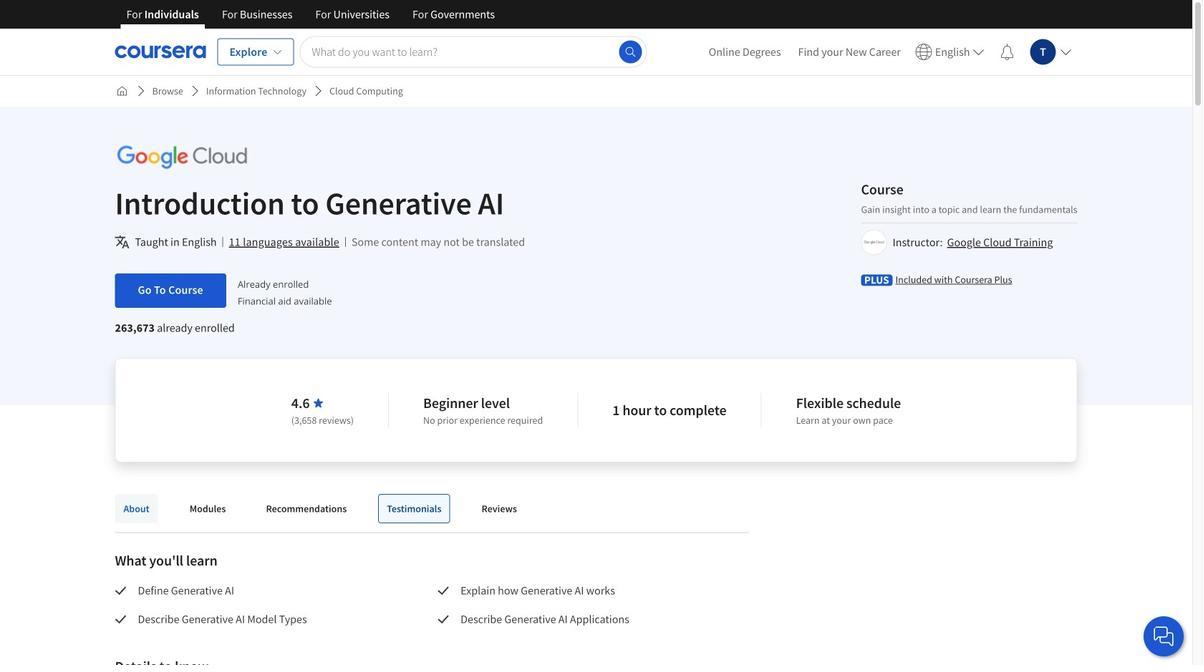 Task type: describe. For each thing, give the bounding box(es) containing it.
banner navigation
[[115, 0, 506, 39]]

home image
[[116, 85, 128, 97]]

coursera plus image
[[861, 275, 893, 286]]

What do you want to learn? text field
[[300, 36, 647, 68]]



Task type: vqa. For each thing, say whether or not it's contained in the screenshot.
'Google Cloud Training' image
yes



Task type: locate. For each thing, give the bounding box(es) containing it.
None search field
[[300, 36, 647, 68]]

google cloud training image
[[863, 232, 885, 253]]

coursera image
[[115, 40, 206, 63]]

google cloud image
[[115, 141, 249, 173]]



